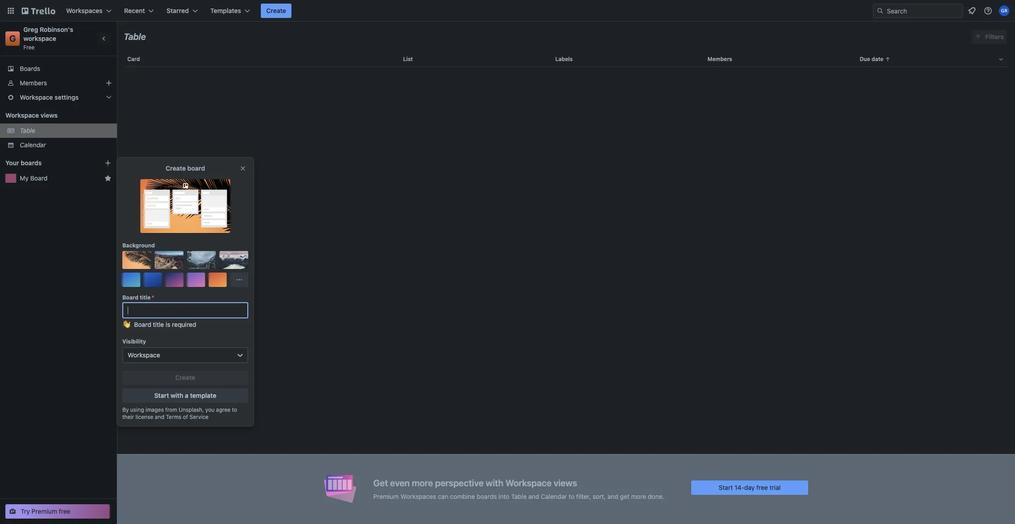 Task type: describe. For each thing, give the bounding box(es) containing it.
Table text field
[[124, 28, 146, 45]]

license link
[[135, 414, 153, 421]]

14-
[[735, 484, 744, 492]]

board for 👋
[[134, 321, 151, 329]]

back to home image
[[22, 4, 55, 18]]

members inside members link
[[20, 79, 47, 87]]

license
[[135, 414, 153, 421]]

settings
[[55, 94, 79, 101]]

get
[[373, 478, 388, 489]]

start with a template
[[154, 392, 216, 400]]

done.
[[648, 493, 664, 501]]

your boards with 1 items element
[[5, 158, 91, 169]]

workspace views
[[5, 112, 58, 119]]

workspace for workspace views
[[5, 112, 39, 119]]

recent button
[[119, 4, 159, 18]]

day
[[744, 484, 755, 492]]

workspace settings
[[20, 94, 79, 101]]

perspective
[[435, 478, 484, 489]]

license and terms of service
[[135, 414, 209, 421]]

due date
[[860, 56, 883, 63]]

table inside get even more perspective with workspace views premium workspaces can combine boards into table and calendar to filter, sort, and get more done.
[[511, 493, 527, 501]]

1 horizontal spatial and
[[528, 493, 539, 501]]

of
[[183, 414, 188, 421]]

service
[[190, 414, 209, 421]]

your boards
[[5, 159, 42, 167]]

0 vertical spatial title
[[140, 295, 151, 301]]

background element
[[122, 251, 248, 287]]

filters button
[[972, 30, 1006, 44]]

background
[[122, 242, 155, 249]]

get even more perspective with workspace views premium workspaces can combine boards into table and calendar to filter, sort, and get more done.
[[373, 478, 664, 501]]

template
[[190, 392, 216, 400]]

0 horizontal spatial views
[[41, 112, 58, 119]]

create button inside primary element
[[261, 4, 291, 18]]

try premium free button
[[5, 505, 110, 519]]

1 vertical spatial more
[[631, 493, 646, 501]]

starred button
[[161, 4, 203, 18]]

free inside button
[[59, 508, 70, 516]]

calendar link
[[20, 141, 112, 150]]

board for my
[[30, 174, 47, 182]]

0 vertical spatial more
[[412, 478, 433, 489]]

unsplash,
[[179, 407, 204, 414]]

👋
[[122, 321, 130, 329]]

labels button
[[552, 49, 704, 70]]

0 horizontal spatial and
[[155, 414, 164, 421]]

create board
[[166, 165, 205, 172]]

using
[[130, 407, 144, 414]]

agree
[[216, 407, 230, 414]]

into
[[498, 493, 509, 501]]

*
[[152, 295, 154, 301]]

due date button
[[856, 49, 1008, 70]]

terms of service link
[[166, 414, 209, 421]]

table link
[[20, 126, 112, 135]]

workspace settings button
[[0, 90, 117, 105]]

views inside get even more perspective with workspace views premium workspaces can combine boards into table and calendar to filter, sort, and get more done.
[[554, 478, 577, 489]]

get
[[620, 493, 630, 501]]

images
[[146, 407, 164, 414]]

a
[[185, 392, 188, 400]]

from
[[165, 407, 177, 414]]

starred icon image
[[104, 175, 112, 182]]

try
[[21, 508, 30, 516]]

wave image
[[122, 321, 130, 333]]

list button
[[400, 49, 552, 70]]

board
[[187, 165, 205, 172]]

workspace inside get even more perspective with workspace views premium workspaces can combine boards into table and calendar to filter, sort, and get more done.
[[505, 478, 552, 489]]

workspace navigation collapse icon image
[[98, 32, 111, 45]]

with inside get even more perspective with workspace views premium workspaces can combine boards into table and calendar to filter, sort, and get more done.
[[486, 478, 503, 489]]

to inside get even more perspective with workspace views premium workspaces can combine boards into table and calendar to filter, sort, and get more done.
[[569, 493, 574, 501]]

recent
[[124, 7, 145, 14]]

0 horizontal spatial boards
[[21, 159, 42, 167]]

table containing card
[[117, 49, 1015, 525]]

my board
[[20, 174, 47, 182]]

members button
[[704, 49, 856, 70]]

open information menu image
[[984, 6, 993, 15]]

members link
[[0, 76, 117, 90]]

list
[[403, 56, 413, 63]]

templates
[[210, 7, 241, 14]]

visibility
[[122, 339, 146, 345]]

0 notifications image
[[966, 5, 977, 16]]

their
[[122, 414, 134, 421]]

filters
[[985, 33, 1004, 40]]

g
[[9, 33, 16, 44]]

board title *
[[122, 295, 154, 301]]

primary element
[[0, 0, 1015, 22]]

sort,
[[593, 493, 606, 501]]

0 vertical spatial calendar
[[20, 141, 46, 149]]

to inside 'by using images from unsplash, you agree to their'
[[232, 407, 237, 414]]



Task type: vqa. For each thing, say whether or not it's contained in the screenshot.
1st Starred Icon from the bottom of the page
no



Task type: locate. For each thing, give the bounding box(es) containing it.
filter,
[[576, 493, 591, 501]]

board
[[30, 174, 47, 182], [122, 295, 138, 301], [134, 321, 151, 329]]

terms
[[166, 414, 181, 421]]

workspace for workspace
[[128, 352, 160, 359]]

free
[[756, 484, 768, 492], [59, 508, 70, 516]]

views
[[41, 112, 58, 119], [554, 478, 577, 489]]

card
[[127, 56, 140, 63]]

add board image
[[104, 160, 112, 167]]

boards inside get even more perspective with workspace views premium workspaces can combine boards into table and calendar to filter, sort, and get more done.
[[477, 493, 497, 501]]

0 vertical spatial free
[[756, 484, 768, 492]]

1 horizontal spatial start
[[719, 484, 733, 492]]

workspace down visibility
[[128, 352, 160, 359]]

1 horizontal spatial title
[[153, 321, 164, 329]]

1 vertical spatial workspaces
[[401, 493, 436, 501]]

try premium free
[[21, 508, 70, 516]]

create
[[266, 7, 286, 14], [166, 165, 186, 172], [175, 374, 195, 382]]

members
[[708, 56, 732, 63], [20, 79, 47, 87]]

1 vertical spatial create button
[[122, 371, 248, 385]]

greg
[[23, 26, 38, 33]]

0 horizontal spatial members
[[20, 79, 47, 87]]

0 horizontal spatial start
[[154, 392, 169, 400]]

with up into
[[486, 478, 503, 489]]

0 vertical spatial table
[[124, 31, 146, 42]]

1 horizontal spatial workspaces
[[401, 493, 436, 501]]

and left get
[[608, 493, 618, 501]]

premium
[[373, 493, 399, 501], [32, 508, 57, 516]]

is
[[166, 321, 170, 329]]

0 vertical spatial members
[[708, 56, 732, 63]]

table down workspace views
[[20, 127, 35, 134]]

1 horizontal spatial table
[[124, 31, 146, 42]]

boards up my board
[[21, 159, 42, 167]]

0 horizontal spatial calendar
[[20, 141, 46, 149]]

and down 'images'
[[155, 414, 164, 421]]

workspaces button
[[61, 4, 117, 18]]

0 vertical spatial with
[[171, 392, 183, 400]]

labels
[[555, 56, 573, 63]]

workspaces down even
[[401, 493, 436, 501]]

free right day
[[756, 484, 768, 492]]

0 vertical spatial workspaces
[[66, 7, 103, 14]]

premium inside get even more perspective with workspace views premium workspaces can combine boards into table and calendar to filter, sort, and get more done.
[[373, 493, 399, 501]]

1 vertical spatial create
[[166, 165, 186, 172]]

start inside start with a template button
[[154, 392, 169, 400]]

start inside start 14-day free trial link
[[719, 484, 733, 492]]

more
[[412, 478, 433, 489], [631, 493, 646, 501]]

2 vertical spatial board
[[134, 321, 151, 329]]

boards
[[20, 65, 40, 72]]

create button
[[261, 4, 291, 18], [122, 371, 248, 385]]

workspace up into
[[505, 478, 552, 489]]

1 vertical spatial start
[[719, 484, 733, 492]]

calendar left the filter,
[[541, 493, 567, 501]]

0 horizontal spatial title
[[140, 295, 151, 301]]

1 vertical spatial members
[[20, 79, 47, 87]]

Search field
[[884, 4, 962, 18]]

start 14-day free trial
[[719, 484, 781, 492]]

you
[[205, 407, 215, 414]]

workspace for workspace settings
[[20, 94, 53, 101]]

row containing card
[[124, 49, 1008, 70]]

board right the 👋
[[134, 321, 151, 329]]

robinson's
[[40, 26, 73, 33]]

0 vertical spatial create
[[266, 7, 286, 14]]

1 horizontal spatial create button
[[261, 4, 291, 18]]

to right the agree
[[232, 407, 237, 414]]

0 horizontal spatial create button
[[122, 371, 248, 385]]

start left 14- on the bottom
[[719, 484, 733, 492]]

templates button
[[205, 4, 255, 18]]

more right even
[[412, 478, 433, 489]]

close popover image
[[239, 165, 246, 172]]

2 horizontal spatial and
[[608, 493, 618, 501]]

workspaces up robinson's
[[66, 7, 103, 14]]

0 vertical spatial start
[[154, 392, 169, 400]]

1 horizontal spatial free
[[756, 484, 768, 492]]

1 vertical spatial table
[[20, 127, 35, 134]]

start up 'images'
[[154, 392, 169, 400]]

workspace up workspace views
[[20, 94, 53, 101]]

board right my
[[30, 174, 47, 182]]

views down workspace settings
[[41, 112, 58, 119]]

0 vertical spatial premium
[[373, 493, 399, 501]]

1 horizontal spatial boards
[[477, 493, 497, 501]]

0 horizontal spatial workspaces
[[66, 7, 103, 14]]

to left the filter,
[[569, 493, 574, 501]]

👋 board title is required
[[122, 321, 196, 329]]

1 horizontal spatial premium
[[373, 493, 399, 501]]

card button
[[124, 49, 400, 70]]

boards
[[21, 159, 42, 167], [477, 493, 497, 501]]

can
[[438, 493, 448, 501]]

workspace
[[23, 35, 56, 42]]

boards left into
[[477, 493, 497, 501]]

workspace
[[20, 94, 53, 101], [5, 112, 39, 119], [128, 352, 160, 359], [505, 478, 552, 489]]

by using images from unsplash, you agree to their
[[122, 407, 237, 421]]

my board button
[[20, 174, 101, 183]]

calendar up your boards at the left of the page
[[20, 141, 46, 149]]

1 vertical spatial premium
[[32, 508, 57, 516]]

title
[[140, 295, 151, 301], [153, 321, 164, 329]]

0 vertical spatial boards
[[21, 159, 42, 167]]

2 vertical spatial table
[[511, 493, 527, 501]]

board inside button
[[30, 174, 47, 182]]

greg robinson's workspace free
[[23, 26, 75, 51]]

workspaces inside get even more perspective with workspace views premium workspaces can combine boards into table and calendar to filter, sort, and get more done.
[[401, 493, 436, 501]]

table up card
[[124, 31, 146, 42]]

1 vertical spatial boards
[[477, 493, 497, 501]]

start for start 14-day free trial
[[719, 484, 733, 492]]

1 vertical spatial with
[[486, 478, 503, 489]]

table
[[117, 49, 1015, 525]]

workspace down workspace settings
[[5, 112, 39, 119]]

start with a template button
[[122, 389, 248, 403]]

row
[[124, 49, 1008, 70]]

greg robinson's workspace link
[[23, 26, 75, 42]]

board left *
[[122, 295, 138, 301]]

views up the filter,
[[554, 478, 577, 489]]

1 horizontal spatial with
[[486, 478, 503, 489]]

1 vertical spatial calendar
[[541, 493, 567, 501]]

custom image image
[[133, 257, 140, 264]]

free
[[23, 44, 35, 51]]

0 vertical spatial create button
[[261, 4, 291, 18]]

workspaces inside workspaces 'dropdown button'
[[66, 7, 103, 14]]

start
[[154, 392, 169, 400], [719, 484, 733, 492]]

title left *
[[140, 295, 151, 301]]

0 horizontal spatial with
[[171, 392, 183, 400]]

table right into
[[511, 493, 527, 501]]

search image
[[877, 7, 884, 14]]

0 horizontal spatial more
[[412, 478, 433, 489]]

1 vertical spatial views
[[554, 478, 577, 489]]

required
[[172, 321, 196, 329]]

calendar inside get even more perspective with workspace views premium workspaces can combine boards into table and calendar to filter, sort, and get more done.
[[541, 493, 567, 501]]

more right get
[[631, 493, 646, 501]]

1 horizontal spatial calendar
[[541, 493, 567, 501]]

greg robinson (gregrobinson96) image
[[999, 5, 1010, 16]]

1 horizontal spatial members
[[708, 56, 732, 63]]

premium right try
[[32, 508, 57, 516]]

1 vertical spatial board
[[122, 295, 138, 301]]

1 vertical spatial title
[[153, 321, 164, 329]]

and
[[155, 414, 164, 421], [528, 493, 539, 501], [608, 493, 618, 501]]

0 horizontal spatial free
[[59, 508, 70, 516]]

None text field
[[122, 303, 248, 319]]

due
[[860, 56, 870, 63]]

workspaces
[[66, 7, 103, 14], [401, 493, 436, 501]]

date
[[872, 56, 883, 63]]

trial
[[770, 484, 781, 492]]

1 horizontal spatial to
[[569, 493, 574, 501]]

to
[[232, 407, 237, 414], [569, 493, 574, 501]]

with inside button
[[171, 392, 183, 400]]

1 horizontal spatial views
[[554, 478, 577, 489]]

and right into
[[528, 493, 539, 501]]

your
[[5, 159, 19, 167]]

members inside members button
[[708, 56, 732, 63]]

even
[[390, 478, 410, 489]]

1 horizontal spatial more
[[631, 493, 646, 501]]

1 vertical spatial to
[[569, 493, 574, 501]]

0 horizontal spatial to
[[232, 407, 237, 414]]

premium down get
[[373, 493, 399, 501]]

table
[[124, 31, 146, 42], [20, 127, 35, 134], [511, 493, 527, 501]]

my
[[20, 174, 29, 182]]

by
[[122, 407, 129, 414]]

2 vertical spatial create
[[175, 374, 195, 382]]

start 14-day free trial link
[[691, 481, 808, 495]]

switch to… image
[[6, 6, 15, 15]]

with left 'a'
[[171, 392, 183, 400]]

combine
[[450, 493, 475, 501]]

1 vertical spatial free
[[59, 508, 70, 516]]

title left is
[[153, 321, 164, 329]]

boards link
[[0, 62, 117, 76]]

2 horizontal spatial table
[[511, 493, 527, 501]]

0 vertical spatial to
[[232, 407, 237, 414]]

0 horizontal spatial premium
[[32, 508, 57, 516]]

create inside primary element
[[266, 7, 286, 14]]

premium inside button
[[32, 508, 57, 516]]

workspace inside popup button
[[20, 94, 53, 101]]

0 horizontal spatial table
[[20, 127, 35, 134]]

0 vertical spatial views
[[41, 112, 58, 119]]

start for start with a template
[[154, 392, 169, 400]]

row inside table
[[124, 49, 1008, 70]]

starred
[[167, 7, 189, 14]]

free right try
[[59, 508, 70, 516]]

with
[[171, 392, 183, 400], [486, 478, 503, 489]]

g link
[[5, 31, 20, 46]]

0 vertical spatial board
[[30, 174, 47, 182]]



